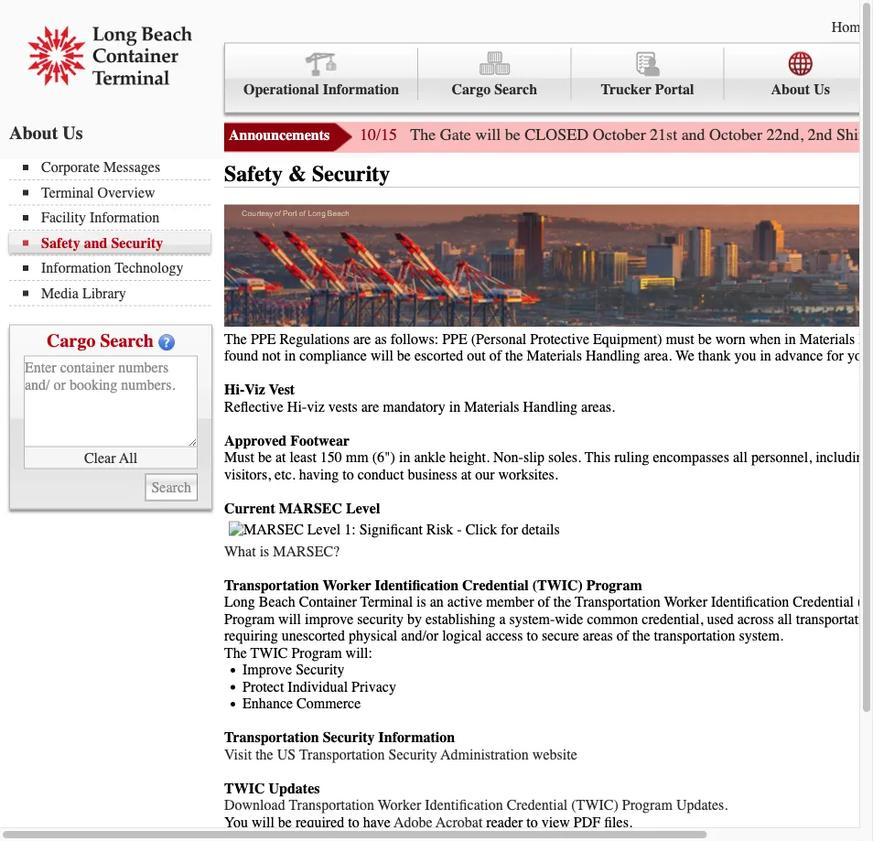 Task type: locate. For each thing, give the bounding box(es) containing it.
1 october from the left
[[593, 125, 646, 144]]

1 vertical spatial program
[[292, 645, 342, 661]]

0 vertical spatial terminal
[[41, 184, 94, 201]]

us
[[814, 81, 830, 98], [63, 122, 83, 143]]

1 vertical spatial search
[[100, 330, 154, 351]]

reader
[[486, 814, 523, 831]]

0 horizontal spatial the
[[224, 645, 247, 661]]

about up corporate
[[9, 122, 58, 143]]

terminal inside the transportation worker identification credential (twic) program long beach container terminal is an active member of the transportation worker identification credential (tw the twic program will:
[[360, 594, 413, 611]]

the inside the transportation worker identification credential (twic) program long beach container terminal is an active member of the transportation worker identification credential (tw the twic program will:
[[554, 594, 571, 611]]

soles.
[[548, 449, 581, 466]]

program up individual on the bottom left of the page
[[292, 645, 342, 661]]

information down privacy
[[379, 729, 455, 746]]

cargo search up gate
[[452, 81, 537, 98]]

program inside twic updates download transportation worker identification credential (twic) program updates. you will be required to have adobe acrobat reader to view pdf files.​
[[622, 797, 673, 814]]

0 vertical spatial cargo search
[[452, 81, 537, 98]]

materials left ha in the top right of the page
[[800, 331, 855, 347]]

marsec level 1: significant risk - click for details image
[[229, 521, 560, 538]]

must
[[224, 449, 254, 466]]

1 horizontal spatial october
[[709, 125, 763, 144]]

be left required
[[278, 814, 292, 831]]

security up commerce
[[296, 661, 345, 678]]

the left us
[[256, 746, 273, 763]]

1 horizontal spatial the
[[554, 594, 571, 611]]

credential left pdf
[[507, 797, 568, 814]]

portal
[[655, 81, 694, 98]]

twic inside the transportation worker identification credential (twic) program long beach container terminal is an active member of the transportation worker identification credential (tw the twic program will:
[[251, 645, 288, 661]]

1 vertical spatial about
[[9, 122, 58, 143]]

cargo search down library
[[47, 330, 154, 351]]

the inside the transportation security information visit the us transportation security administration website
[[256, 746, 273, 763]]

materials
[[800, 331, 855, 347], [464, 398, 520, 415]]

trucker
[[601, 81, 652, 98]]

1 vertical spatial menu bar
[[9, 157, 220, 306]]

operational
[[243, 81, 319, 98]]

will:
[[346, 645, 372, 661]]

1 horizontal spatial search
[[494, 81, 537, 98]]

have
[[363, 814, 391, 831]]

to left the view
[[527, 814, 538, 831]]

0 horizontal spatial cargo search
[[47, 330, 154, 351]]

is left an
[[417, 594, 426, 611]]

1 horizontal spatial worker
[[378, 797, 421, 814]]

and up information technology link
[[84, 234, 108, 251]]

0 horizontal spatial ppe
[[251, 331, 276, 347]]

operational information
[[243, 81, 399, 98]]

None submit
[[145, 474, 198, 501]]

10/15 the gate will be closed october 21st and october 22nd, 2nd shift. 
[[360, 125, 873, 144]]

0 horizontal spatial to
[[348, 814, 359, 831]]

cargo down media
[[47, 330, 96, 351]]

and inside corporate messages terminal overview facility information safety and security information technology media library
[[84, 234, 108, 251]]

are left as
[[353, 331, 371, 347]]

1 horizontal spatial about
[[771, 81, 810, 98]]

security up adobe
[[389, 746, 437, 763]]

search down media library link
[[100, 330, 154, 351]]

cargo
[[452, 81, 491, 98], [47, 330, 96, 351]]

container
[[299, 594, 357, 611]]

terminal down corporate
[[41, 184, 94, 201]]

to
[[348, 814, 359, 831], [527, 814, 538, 831]]

marsec
[[279, 500, 342, 517]]

cargo search link
[[418, 48, 572, 100]]

is
[[260, 543, 269, 560], [417, 594, 426, 611]]

1 horizontal spatial in
[[449, 398, 461, 415]]

security down commerce
[[323, 729, 375, 746]]

individual
[[288, 678, 348, 695]]

0 horizontal spatial safety
[[41, 234, 80, 251]]

0 horizontal spatial and
[[84, 234, 108, 251]]

transportation inside twic updates download transportation worker identification credential (twic) program updates. you will be required to have adobe acrobat reader to view pdf files.​
[[289, 797, 374, 814]]

in inside approved footwear must be at least 150 mm (6") in ankle height. non-slip soles. this ruling encompasses all personnel, including
[[399, 449, 410, 466]]

0 horizontal spatial terminal
[[41, 184, 94, 201]]

in inside hi-viz vest reflective hi-viz vests are mandatory in materials handling areas.
[[449, 398, 461, 415]]

us up 2nd
[[814, 81, 830, 98]]

program right of
[[587, 577, 642, 594]]

1 vertical spatial are
[[361, 398, 379, 415]]

protect
[[243, 678, 284, 695]]

twic down visit
[[224, 780, 265, 797]]

1 horizontal spatial about us
[[771, 81, 830, 98]]

1 horizontal spatial ppe
[[442, 331, 468, 347]]

credential left of
[[462, 577, 529, 594]]

protective
[[530, 331, 590, 347]]

are
[[353, 331, 371, 347], [361, 398, 379, 415]]

security up technology
[[111, 234, 163, 251]]

vest
[[269, 381, 295, 398]]

2 horizontal spatial worker
[[664, 594, 708, 611]]

information up media
[[41, 259, 111, 276]]

1 horizontal spatial cargo search
[[452, 81, 537, 98]]

required
[[296, 814, 344, 831]]

1 vertical spatial cargo
[[47, 330, 96, 351]]

in right when
[[785, 331, 796, 347]]

the left gate
[[410, 125, 436, 144]]

download transportation worker identification credential (twic) program updates. link
[[224, 797, 728, 814]]

1 vertical spatial in
[[449, 398, 461, 415]]

october left the 21st
[[593, 125, 646, 144]]

twic up protect on the left
[[251, 645, 288, 661]]

1 horizontal spatial and
[[682, 125, 705, 144]]

credential
[[462, 577, 529, 594], [793, 594, 854, 611], [507, 797, 568, 814]]

security down 10/15 at left top
[[312, 162, 390, 187]]

1 vertical spatial and
[[84, 234, 108, 251]]

0 vertical spatial about us
[[771, 81, 830, 98]]

terminal inside corporate messages terminal overview facility information safety and security information technology media library
[[41, 184, 94, 201]]

1 vertical spatial materials
[[464, 398, 520, 415]]

0 vertical spatial are
[[353, 331, 371, 347]]

menu bar
[[224, 43, 873, 113], [9, 157, 220, 306]]

0 vertical spatial and
[[682, 125, 705, 144]]

22nd,
[[767, 125, 804, 144]]

cargo up gate
[[452, 81, 491, 98]]

0 horizontal spatial in
[[399, 449, 410, 466]]

0 vertical spatial the
[[410, 125, 436, 144]]

must
[[666, 331, 694, 347]]

hi- up footwear
[[287, 398, 307, 415]]

0 horizontal spatial us
[[63, 122, 83, 143]]

download
[[224, 797, 285, 814]]

will right you
[[252, 814, 274, 831]]

1 horizontal spatial us
[[814, 81, 830, 98]]

materials inside hi-viz vest reflective hi-viz vests are mandatory in materials handling areas.
[[464, 398, 520, 415]]

information up 10/15 at left top
[[323, 81, 399, 98]]

viz
[[245, 381, 265, 398]]

1 vertical spatial cargo search
[[47, 330, 154, 351]]

closed
[[525, 125, 589, 144]]

an
[[430, 594, 444, 611]]

regulations
[[280, 331, 350, 347]]

1 vertical spatial is
[[417, 594, 426, 611]]

security inside corporate messages terminal overview facility information safety and security information technology media library
[[111, 234, 163, 251]]

worker
[[323, 577, 371, 594], [664, 594, 708, 611], [378, 797, 421, 814]]

overview
[[98, 184, 155, 201]]

1 vertical spatial will
[[252, 814, 274, 831]]

the right of
[[554, 594, 571, 611]]

trucker portal
[[601, 81, 694, 98]]

1 horizontal spatial will
[[475, 125, 501, 144]]

program left updates.
[[622, 797, 673, 814]]

about us up corporate
[[9, 122, 83, 143]]

1 horizontal spatial to
[[527, 814, 538, 831]]

will right gate
[[475, 125, 501, 144]]

0 vertical spatial twic
[[251, 645, 288, 661]]

be
[[505, 125, 521, 144], [698, 331, 712, 347], [258, 449, 272, 466], [278, 814, 292, 831]]

in right the (6")
[[399, 449, 410, 466]]

be right must at top right
[[698, 331, 712, 347]]

including
[[816, 449, 871, 466]]

1 vertical spatial us
[[63, 122, 83, 143]]

0 horizontal spatial the
[[256, 746, 273, 763]]

1 horizontal spatial terminal
[[360, 594, 413, 611]]

0 vertical spatial (twic)
[[532, 577, 583, 594]]

hi-viz vest reflective hi-viz vests are mandatory in materials handling areas.
[[224, 381, 615, 415]]

twic
[[251, 645, 288, 661], [224, 780, 265, 797]]

0 vertical spatial menu bar
[[224, 43, 873, 113]]

be left the at
[[258, 449, 272, 466]]

credential inside twic updates download transportation worker identification credential (twic) program updates. you will be required to have adobe acrobat reader to view pdf files.​
[[507, 797, 568, 814]]

ruling
[[614, 449, 649, 466]]

will
[[475, 125, 501, 144], [252, 814, 274, 831]]

beach
[[259, 594, 295, 611]]

is right what
[[260, 543, 269, 560]]

0 horizontal spatial october
[[593, 125, 646, 144]]

footwear
[[290, 432, 350, 449]]

2 vertical spatial in
[[399, 449, 410, 466]]

1 vertical spatial (twic)
[[571, 797, 619, 814]]

non-
[[493, 449, 523, 466]]

personnel,
[[751, 449, 812, 466]]

corporate messages terminal overview facility information safety and security information technology media library
[[41, 159, 183, 302]]

shift.
[[837, 125, 873, 144]]

all
[[733, 449, 748, 466]]

the
[[410, 125, 436, 144], [224, 645, 247, 661]]

are right vests
[[361, 398, 379, 415]]

operational information link
[[225, 48, 418, 100]]

transportation down us
[[289, 797, 374, 814]]

1 vertical spatial the
[[224, 645, 247, 661]]

in inside ​​​​​the ppe regulations are as follows: ppe (personal protective equipment) must be worn when in materials ha
[[785, 331, 796, 347]]

transportation down enhance
[[224, 729, 319, 746]]

security
[[312, 162, 390, 187], [111, 234, 163, 251], [296, 661, 345, 678], [323, 729, 375, 746], [389, 746, 437, 763]]

2 vertical spatial program
[[622, 797, 673, 814]]

​​​​​the
[[224, 331, 247, 347]]

1 horizontal spatial the
[[410, 125, 436, 144]]

0 vertical spatial materials
[[800, 331, 855, 347]]

worker inside twic updates download transportation worker identification credential (twic) program updates. you will be required to have adobe acrobat reader to view pdf files.​
[[378, 797, 421, 814]]

safety and security link
[[23, 234, 211, 251]]

0 horizontal spatial menu bar
[[9, 157, 220, 306]]

0 vertical spatial search
[[494, 81, 537, 98]]

0 horizontal spatial about us
[[9, 122, 83, 143]]

the inside the transportation worker identification credential (twic) program long beach container terminal is an active member of the transportation worker identification credential (tw the twic program will:
[[224, 645, 247, 661]]

library
[[82, 285, 126, 302]]

0 vertical spatial cargo
[[452, 81, 491, 98]]

and right the 21st
[[682, 125, 705, 144]]

about us up '22nd,'
[[771, 81, 830, 98]]

mm
[[346, 449, 369, 466]]

to left the have
[[348, 814, 359, 831]]

in right mandatory
[[449, 398, 461, 415]]

0 vertical spatial program
[[587, 577, 642, 594]]

the up protect on the left
[[224, 645, 247, 661]]

identification inside twic updates download transportation worker identification credential (twic) program updates. you will be required to have adobe acrobat reader to view pdf files.​
[[425, 797, 503, 814]]

enhance
[[243, 695, 293, 712]]

corporate
[[41, 159, 100, 176]]

2 horizontal spatial in
[[785, 331, 796, 347]]

in for areas.
[[449, 398, 461, 415]]

0 horizontal spatial search
[[100, 330, 154, 351]]

approved
[[224, 432, 287, 449]]

ppe
[[251, 331, 276, 347], [442, 331, 468, 347]]

10/15
[[360, 125, 397, 144]]

will inside twic updates download transportation worker identification credential (twic) program updates. you will be required to have adobe acrobat reader to view pdf files.​
[[252, 814, 274, 831]]

1 horizontal spatial is
[[417, 594, 426, 611]]

ppe right ​​​​​the
[[251, 331, 276, 347]]

0 vertical spatial safety
[[224, 162, 283, 187]]

1 horizontal spatial materials
[[800, 331, 855, 347]]

least
[[290, 449, 317, 466]]

about up '22nd,'
[[771, 81, 810, 98]]

search up closed
[[494, 81, 537, 98]]

0 horizontal spatial is
[[260, 543, 269, 560]]

us up corporate
[[63, 122, 83, 143]]

1 horizontal spatial menu bar
[[224, 43, 873, 113]]

0 vertical spatial about
[[771, 81, 810, 98]]

hi- left vest
[[224, 381, 245, 398]]

1 vertical spatial safety
[[41, 234, 80, 251]]

ppe right follows:
[[442, 331, 468, 347]]

0 vertical spatial in
[[785, 331, 796, 347]]

0 horizontal spatial will
[[252, 814, 274, 831]]

facility information link
[[23, 209, 211, 226]]

0 vertical spatial us
[[814, 81, 830, 98]]

0 vertical spatial will
[[475, 125, 501, 144]]

1 vertical spatial twic
[[224, 780, 265, 797]]

materials up non- at the bottom of page
[[464, 398, 520, 415]]

1 horizontal spatial cargo
[[452, 81, 491, 98]]

october left '22nd,'
[[709, 125, 763, 144]]

be inside approved footwear must be at least 150 mm (6") in ankle height. non-slip soles. this ruling encompasses all personnel, including
[[258, 449, 272, 466]]

0 vertical spatial the
[[554, 594, 571, 611]]

safety left & on the top of the page
[[224, 162, 283, 187]]

(twic) inside twic updates download transportation worker identification credential (twic) program updates. you will be required to have adobe acrobat reader to view pdf files.​
[[571, 797, 619, 814]]

1 vertical spatial the
[[256, 746, 273, 763]]

0 horizontal spatial hi-
[[224, 381, 245, 398]]

cargo search inside menu bar
[[452, 81, 537, 98]]

1 vertical spatial terminal
[[360, 594, 413, 611]]

information
[[323, 81, 399, 98], [90, 209, 160, 226], [41, 259, 111, 276], [379, 729, 455, 746]]

0 horizontal spatial materials
[[464, 398, 520, 415]]

terminal left an
[[360, 594, 413, 611]]

long
[[224, 594, 255, 611]]

safety down facility
[[41, 234, 80, 251]]



Task type: describe. For each thing, give the bounding box(es) containing it.
view
[[542, 814, 570, 831]]

slip
[[523, 449, 545, 466]]

transportation down commerce
[[299, 746, 385, 763]]

be inside twic updates download transportation worker identification credential (twic) program updates. you will be required to have adobe acrobat reader to view pdf files.​
[[278, 814, 292, 831]]

0 horizontal spatial cargo
[[47, 330, 96, 351]]

home
[[832, 18, 868, 35]]

1 vertical spatial about us
[[9, 122, 83, 143]]

administration
[[441, 746, 529, 763]]

member
[[486, 594, 534, 611]]

are inside hi-viz vest reflective hi-viz vests are mandatory in materials handling areas.
[[361, 398, 379, 415]]

level
[[346, 500, 380, 517]]

updates.
[[676, 797, 728, 814]]

privacy
[[352, 678, 396, 695]]

&
[[288, 162, 307, 187]]

website
[[533, 746, 577, 763]]

transportation worker identification credential (twic) program long beach container terminal is an active member of the transportation worker identification credential (tw the twic program will:
[[224, 577, 873, 661]]

about us link
[[725, 48, 873, 100]]

visit
[[224, 746, 252, 763]]

1 horizontal spatial safety
[[224, 162, 283, 187]]

information inside operational information link
[[323, 81, 399, 98]]

transportation right of
[[575, 594, 661, 611]]

2 to from the left
[[527, 814, 538, 831]]

viz
[[307, 398, 325, 415]]

ankle
[[414, 449, 446, 466]]

corporate messages link
[[23, 159, 211, 176]]

is inside the transportation worker identification credential (twic) program long beach container terminal is an active member of the transportation worker identification credential (tw the twic program will:
[[417, 594, 426, 611]]

technology
[[115, 259, 183, 276]]

Enter container numbers and/ or booking numbers.  text field
[[24, 356, 198, 447]]

of
[[538, 594, 550, 611]]

when
[[749, 331, 781, 347]]

twic updates download transportation worker identification credential (twic) program updates. you will be required to have adobe acrobat reader to view pdf files.​
[[224, 780, 728, 831]]

menu bar containing operational information
[[224, 43, 873, 113]]

media library link
[[23, 285, 211, 302]]

security inside improve security protect individual privacy enhance commerce
[[296, 661, 345, 678]]

height.
[[449, 449, 490, 466]]

updates
[[269, 780, 320, 797]]

acrobat
[[436, 814, 483, 831]]

facility
[[41, 209, 86, 226]]

what
[[224, 543, 256, 560]]

current
[[224, 500, 275, 517]]

information inside the transportation security information visit the us transportation security administration website
[[379, 729, 455, 746]]

cargo inside cargo search link
[[452, 81, 491, 98]]

transportation down what is marsec?
[[224, 577, 319, 594]]

(twic) inside the transportation worker identification credential (twic) program long beach container terminal is an active member of the transportation worker identification credential (tw the twic program will:
[[532, 577, 583, 594]]

clear
[[84, 449, 116, 466]]

adobe
[[394, 814, 433, 831]]

approved footwear must be at least 150 mm (6") in ankle height. non-slip soles. this ruling encompasses all personnel, including 
[[224, 432, 873, 483]]

improve
[[243, 661, 292, 678]]

0 horizontal spatial about
[[9, 122, 58, 143]]

safety inside corporate messages terminal overview facility information safety and security information technology media library
[[41, 234, 80, 251]]

marsec?
[[273, 543, 340, 560]]

in for non-
[[399, 449, 410, 466]]

you
[[224, 814, 248, 831]]

safety & security
[[224, 162, 390, 187]]

(personal
[[471, 331, 526, 347]]

2 october from the left
[[709, 125, 763, 144]]

worn
[[716, 331, 746, 347]]

information down overview
[[90, 209, 160, 226]]

2 ppe from the left
[[442, 331, 468, 347]]

1 ppe from the left
[[251, 331, 276, 347]]

gate
[[440, 125, 471, 144]]

active
[[447, 594, 482, 611]]

areas.
[[581, 398, 615, 415]]

encompasses
[[653, 449, 729, 466]]

vests
[[328, 398, 358, 415]]

(6")
[[372, 449, 395, 466]]

(tw
[[858, 594, 873, 611]]

materials inside ​​​​​the ppe regulations are as follows: ppe (personal protective equipment) must be worn when in materials ha
[[800, 331, 855, 347]]

mandatory
[[383, 398, 445, 415]]

equipment)
[[593, 331, 662, 347]]

reflective
[[224, 398, 284, 415]]

trucker portal link
[[572, 48, 725, 100]]

current marsec level
[[224, 500, 380, 517]]

files.​
[[604, 814, 632, 831]]

150
[[320, 449, 342, 466]]

media
[[41, 285, 79, 302]]

2nd
[[808, 125, 833, 144]]

21st
[[650, 125, 677, 144]]

what is marsec? link
[[224, 543, 340, 560]]

clear all button
[[24, 447, 198, 469]]

are inside ​​​​​the ppe regulations are as follows: ppe (personal protective equipment) must be worn when in materials ha
[[353, 331, 371, 347]]

handling
[[523, 398, 578, 415]]

adobe acrobat link
[[394, 814, 483, 831]]

home link
[[832, 18, 868, 35]]

twic inside twic updates download transportation worker identification credential (twic) program updates. you will be required to have adobe acrobat reader to view pdf files.​
[[224, 780, 265, 797]]

improve security protect individual privacy enhance commerce
[[243, 661, 396, 712]]

0 horizontal spatial worker
[[323, 577, 371, 594]]

be left closed
[[505, 125, 521, 144]]

menu bar containing corporate messages
[[9, 157, 220, 306]]

us
[[277, 746, 296, 763]]

1 to from the left
[[348, 814, 359, 831]]

all
[[119, 449, 137, 466]]

credential left (tw
[[793, 594, 854, 611]]

pdf
[[574, 814, 601, 831]]

as
[[375, 331, 387, 347]]

be inside ​​​​​the ppe regulations are as follows: ppe (personal protective equipment) must be worn when in materials ha
[[698, 331, 712, 347]]

information technology link
[[23, 259, 211, 276]]

0 vertical spatial is
[[260, 543, 269, 560]]

follows:
[[391, 331, 439, 347]]

1 horizontal spatial hi-
[[287, 398, 307, 415]]

announcements
[[229, 127, 330, 144]]

this
[[585, 449, 611, 466]]



Task type: vqa. For each thing, say whether or not it's contained in the screenshot.
ACTION edit column settings image on the right bottom of page
no



